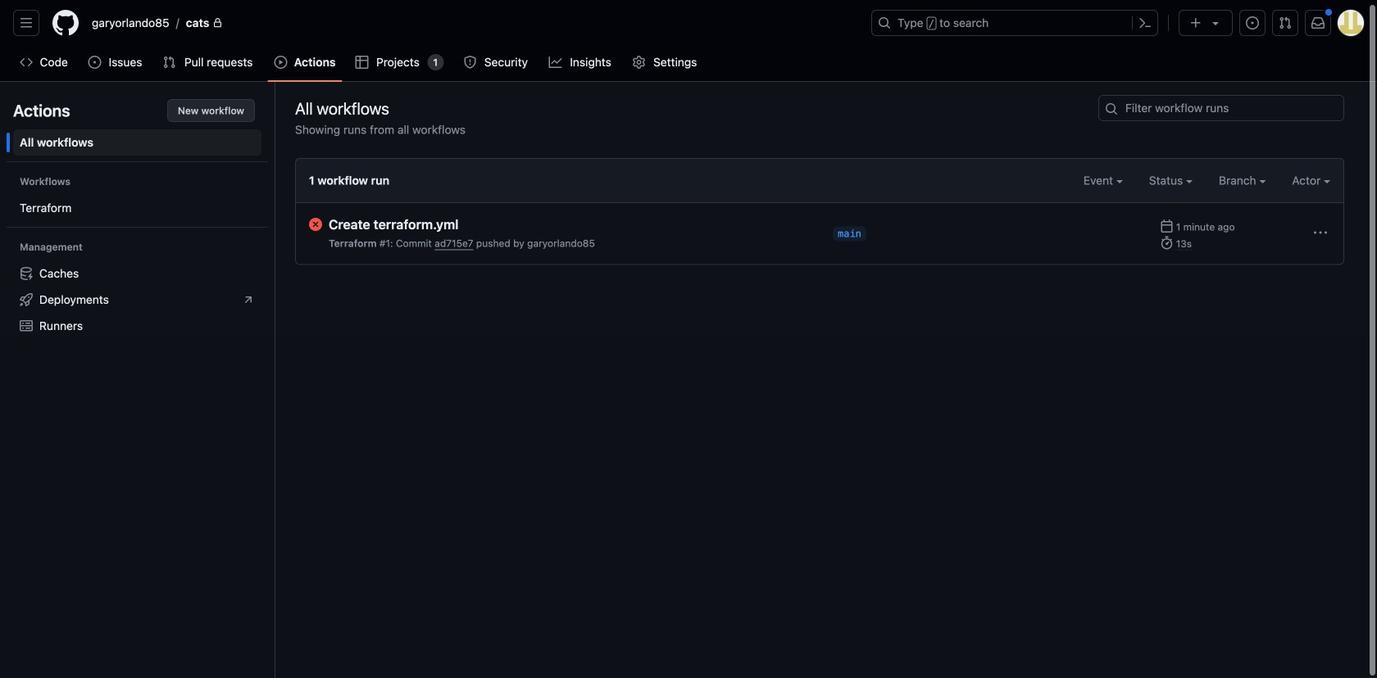 Task type: locate. For each thing, give the bounding box(es) containing it.
play image
[[274, 56, 287, 69]]

list
[[85, 10, 862, 36], [13, 261, 261, 339]]

0 horizontal spatial issue opened image
[[88, 56, 101, 69]]

git pull request image
[[163, 56, 176, 69]]

run duration image
[[1160, 236, 1173, 250]]

gear image
[[632, 56, 646, 69]]

issue opened image left git pull request image
[[1246, 16, 1259, 30]]

issue opened image for git pull request image
[[1246, 16, 1259, 30]]

issue opened image
[[1246, 16, 1259, 30], [88, 56, 101, 69]]

None search field
[[1098, 95, 1344, 121]]

triangle down image
[[1209, 16, 1222, 30]]

1 vertical spatial issue opened image
[[88, 56, 101, 69]]

table image
[[355, 56, 369, 69]]

git pull request image
[[1279, 16, 1292, 30]]

1 horizontal spatial issue opened image
[[1246, 16, 1259, 30]]

shield image
[[463, 56, 476, 69]]

0 vertical spatial issue opened image
[[1246, 16, 1259, 30]]

issue opened image right the code icon
[[88, 56, 101, 69]]



Task type: describe. For each thing, give the bounding box(es) containing it.
search image
[[1105, 102, 1118, 116]]

homepage image
[[52, 10, 79, 36]]

failed image
[[309, 218, 322, 231]]

show options image
[[1314, 226, 1327, 240]]

calendar image
[[1160, 220, 1173, 233]]

1 vertical spatial list
[[13, 261, 261, 339]]

code image
[[20, 56, 33, 69]]

graph image
[[549, 56, 562, 69]]

lock image
[[213, 18, 222, 28]]

Filter workflow runs search field
[[1098, 95, 1344, 121]]

notifications image
[[1312, 16, 1325, 30]]

plus image
[[1189, 16, 1202, 30]]

command palette image
[[1139, 16, 1152, 30]]

issue opened image for git pull request icon
[[88, 56, 101, 69]]

0 vertical spatial list
[[85, 10, 862, 36]]



Task type: vqa. For each thing, say whether or not it's contained in the screenshot.
table image
yes



